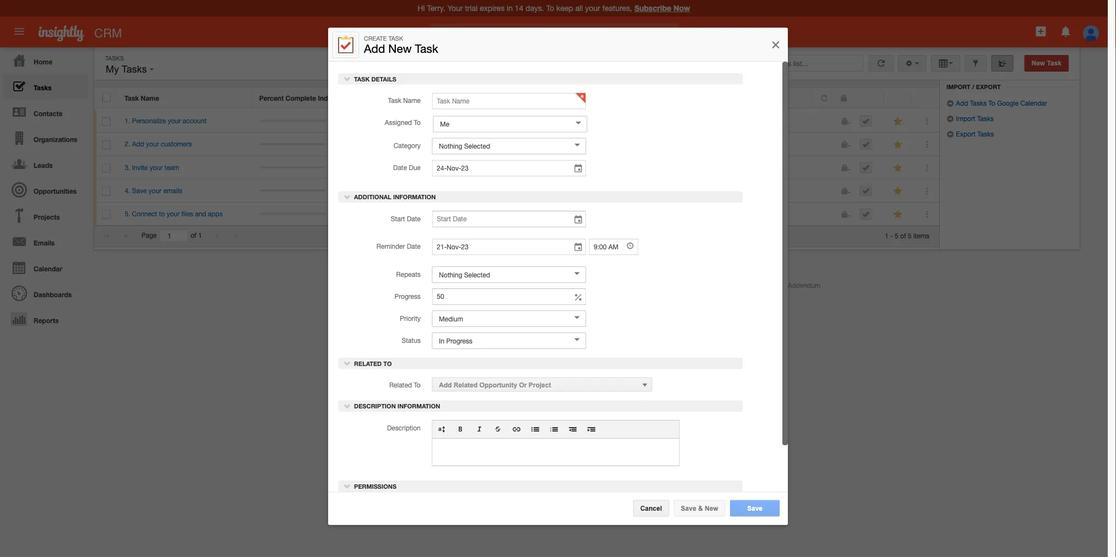 Task type: locate. For each thing, give the bounding box(es) containing it.
cancel
[[641, 505, 662, 512]]

1 vertical spatial date field image
[[574, 214, 584, 225]]

0 vertical spatial date field image
[[574, 163, 584, 175]]

0 vertical spatial chevron down image
[[344, 75, 352, 83]]

related
[[354, 360, 382, 368], [390, 382, 412, 389], [454, 382, 478, 389]]

None checkbox
[[102, 164, 110, 173], [102, 187, 110, 196], [102, 210, 110, 219], [102, 164, 110, 173], [102, 187, 110, 196], [102, 210, 110, 219]]

column header
[[813, 88, 832, 108], [832, 88, 851, 108]]

1 vertical spatial chevron down image
[[344, 403, 352, 410]]

percent field image
[[574, 292, 584, 303]]

0 horizontal spatial due
[[409, 164, 421, 172]]

0 horizontal spatial 5
[[895, 232, 899, 240]]

0 vertical spatial following image
[[893, 116, 904, 127]]

1 0% complete image from the top
[[260, 120, 325, 122]]

google
[[998, 99, 1019, 107]]

2 app from the left
[[602, 282, 615, 289]]

terry for 4. save your emails
[[552, 187, 566, 195]]

Start Date text field
[[432, 211, 586, 227]]

of right -
[[901, 232, 907, 240]]

0 horizontal spatial date due
[[393, 164, 421, 172]]

row containing 3. invite your team
[[94, 156, 940, 179]]

chevron down image for task name
[[344, 75, 352, 83]]

4 0% complete image from the top
[[260, 190, 325, 192]]

information for additional information
[[393, 194, 436, 201]]

tasks down add tasks to google calendar link at the right of page
[[978, 115, 994, 122]]

terry for 3. invite your team
[[552, 164, 566, 171]]

row group containing 1. personalize your account
[[94, 110, 940, 226]]

2 0% complete image from the top
[[260, 143, 325, 145]]

1 row from the top
[[94, 88, 939, 108]]

0 vertical spatial related to
[[353, 360, 392, 368]]

0% complete image
[[260, 120, 325, 122], [260, 143, 325, 145], [260, 166, 325, 169], [260, 190, 325, 192], [260, 213, 325, 215]]

additional
[[354, 194, 392, 201]]

1 horizontal spatial date due
[[477, 94, 506, 102]]

0 vertical spatial information
[[393, 194, 436, 201]]

progress
[[395, 292, 421, 300]]

project
[[529, 382, 551, 389]]

0 horizontal spatial export
[[957, 130, 976, 138]]

0 vertical spatial description
[[354, 403, 396, 410]]

1 horizontal spatial export
[[977, 83, 1001, 90]]

1 following image from the top
[[893, 186, 904, 197]]

3 chevron down image from the top
[[344, 483, 352, 491]]

row group
[[94, 110, 940, 226]]

add related opportunity or project link
[[432, 378, 653, 392]]

2 1 from the left
[[885, 232, 889, 240]]

1 vertical spatial following image
[[893, 209, 904, 220]]

1 down and
[[198, 232, 202, 240]]

reminder
[[377, 243, 405, 250]]

1 horizontal spatial 1
[[885, 232, 889, 240]]

personalize
[[132, 117, 166, 125]]

1 horizontal spatial of
[[901, 232, 907, 240]]

3 following image from the top
[[893, 163, 904, 173]]

your up 3. invite your team
[[146, 140, 159, 148]]

android
[[475, 282, 498, 289]]

3 row from the top
[[94, 133, 940, 156]]

save right 4.
[[132, 187, 147, 195]]

chevron down image
[[344, 75, 352, 83], [344, 193, 352, 201]]

turtle for 2. add your customers
[[568, 140, 584, 148]]

2 vertical spatial following image
[[893, 163, 904, 173]]

1 app from the left
[[500, 282, 512, 289]]

6 row from the top
[[94, 203, 940, 226]]

create
[[364, 35, 387, 42]]

None text field
[[589, 239, 639, 255]]

2 vertical spatial date field image
[[574, 242, 584, 253]]

None checkbox
[[102, 93, 111, 102], [102, 117, 110, 126], [102, 141, 110, 149], [102, 93, 111, 102], [102, 117, 110, 126], [102, 141, 110, 149]]

task name inside row
[[125, 94, 159, 102]]

0 horizontal spatial app
[[500, 282, 512, 289]]

3. invite your team link
[[125, 164, 185, 171]]

turtle
[[568, 117, 584, 125], [568, 140, 584, 148], [568, 164, 584, 171], [359, 187, 375, 195], [568, 187, 584, 195], [568, 210, 584, 218]]

5 row from the top
[[94, 179, 940, 203]]

reminder date
[[377, 243, 421, 250]]

import left / on the right top of page
[[947, 83, 971, 90]]

cell
[[334, 110, 469, 133], [469, 110, 543, 133], [678, 110, 813, 133], [813, 110, 832, 133], [832, 110, 852, 133], [852, 110, 885, 133], [334, 133, 469, 156], [469, 133, 543, 156], [678, 133, 813, 156], [813, 133, 832, 156], [832, 133, 852, 156], [852, 133, 885, 156], [334, 156, 469, 179], [469, 156, 543, 179], [678, 156, 813, 179], [813, 156, 832, 179], [832, 156, 852, 179], [852, 156, 885, 179], [469, 179, 543, 203], [813, 179, 832, 203], [832, 179, 852, 203], [852, 179, 885, 203], [334, 203, 469, 226], [469, 203, 543, 226], [678, 203, 813, 226], [813, 203, 832, 226], [832, 203, 852, 226], [852, 203, 885, 226]]

your
[[168, 117, 181, 125], [146, 140, 159, 148], [150, 164, 163, 171], [149, 187, 162, 195], [167, 210, 180, 218]]

2 following image from the top
[[893, 140, 904, 150]]

Reminder Date text field
[[432, 239, 586, 255]]

1 vertical spatial description
[[387, 424, 421, 432]]

export down the import tasks 'link'
[[957, 130, 976, 138]]

application
[[432, 420, 680, 467]]

complete
[[286, 94, 316, 102]]

terry
[[552, 117, 566, 125], [552, 140, 566, 148], [552, 164, 566, 171], [342, 187, 357, 195], [552, 187, 566, 195], [552, 210, 566, 218]]

1 horizontal spatial related
[[390, 382, 412, 389]]

turtle for 3. invite your team
[[568, 164, 584, 171]]

3 0% complete image from the top
[[260, 166, 325, 169]]

1 - 5 of 5 items
[[885, 232, 930, 240]]

1 horizontal spatial app
[[602, 282, 615, 289]]

1 vertical spatial information
[[398, 403, 440, 410]]

tasks link
[[3, 73, 88, 99]]

1 horizontal spatial save
[[681, 505, 697, 512]]

add
[[364, 42, 385, 55], [957, 99, 969, 107], [132, 140, 144, 148], [439, 382, 452, 389]]

&
[[699, 505, 703, 512]]

2 vertical spatial chevron down image
[[344, 483, 352, 491]]

2 vertical spatial new
[[705, 505, 719, 512]]

1 column header from the left
[[813, 88, 832, 108]]

1 vertical spatial import
[[957, 115, 976, 122]]

new right show sidebar image
[[1032, 60, 1046, 67]]

not started
[[687, 187, 721, 195]]

following image for 4. save your emails
[[893, 186, 904, 197]]

1 vertical spatial chevron down image
[[344, 193, 352, 201]]

related to
[[353, 360, 392, 368], [390, 382, 421, 389]]

information for description information
[[398, 403, 440, 410]]

name right user at top
[[403, 97, 421, 105]]

date field image
[[574, 163, 584, 175], [574, 214, 584, 225], [574, 242, 584, 253]]

terry turtle for 3. invite your team
[[552, 164, 584, 171]]

terry turtle link
[[552, 117, 584, 125], [552, 140, 584, 148], [552, 164, 584, 171], [342, 187, 375, 195], [552, 187, 584, 195], [552, 210, 584, 218]]

add right 2.
[[132, 140, 144, 148]]

new inside create task add new task
[[389, 42, 412, 55]]

and
[[195, 210, 206, 218]]

chevron down image for related to
[[344, 360, 352, 368]]

following image
[[893, 116, 904, 127], [893, 140, 904, 150], [893, 163, 904, 173]]

0 horizontal spatial name
[[141, 94, 159, 102]]

0 vertical spatial export
[[977, 83, 1001, 90]]

toolbar
[[433, 421, 680, 439]]

row
[[94, 88, 939, 108], [94, 110, 940, 133], [94, 133, 940, 156], [94, 156, 940, 179], [94, 179, 940, 203], [94, 203, 940, 226]]

1 horizontal spatial calendar
[[1021, 99, 1048, 107]]

1 chevron down image from the top
[[344, 75, 352, 83]]

0 vertical spatial due
[[494, 94, 506, 102]]

new right create
[[389, 42, 412, 55]]

save right & at the bottom
[[748, 505, 763, 512]]

-
[[891, 232, 894, 240]]

following image
[[893, 186, 904, 197], [893, 209, 904, 220]]

save inside 'button'
[[748, 505, 763, 512]]

3. invite your team
[[125, 164, 179, 171]]

subscribe now
[[635, 4, 691, 13]]

1 vertical spatial calendar
[[34, 265, 62, 273]]

import up 'export tasks' link
[[957, 115, 976, 122]]

processing
[[754, 282, 787, 289]]

customers
[[161, 140, 192, 148]]

import tasks link
[[947, 115, 994, 122]]

chevron down image for description
[[344, 403, 352, 410]]

name up personalize
[[141, 94, 159, 102]]

1 of from the left
[[191, 232, 196, 240]]

0% complete image for 5. connect to your files and apps
[[260, 213, 325, 215]]

account
[[183, 117, 207, 125]]

chevron down image
[[344, 360, 352, 368], [344, 403, 352, 410], [344, 483, 352, 491]]

show sidebar image
[[999, 60, 1007, 67]]

1 date field image from the top
[[574, 163, 584, 175]]

5 right -
[[895, 232, 899, 240]]

following image for 5. connect to your files and apps
[[893, 209, 904, 220]]

calendar right google
[[1021, 99, 1048, 107]]

0% complete image for 4. save your emails
[[260, 190, 325, 192]]

2 row from the top
[[94, 110, 940, 133]]

contacts
[[34, 110, 62, 117]]

row containing 5. connect to your files and apps
[[94, 203, 940, 226]]

2 chevron down image from the top
[[344, 403, 352, 410]]

0 vertical spatial calendar
[[1021, 99, 1048, 107]]

app
[[500, 282, 512, 289], [602, 282, 615, 289]]

name inside row
[[141, 94, 159, 102]]

0 vertical spatial date due
[[477, 94, 506, 102]]

of down files
[[191, 232, 196, 240]]

following image for 1. personalize your account
[[893, 116, 904, 127]]

your left emails
[[149, 187, 162, 195]]

4 row from the top
[[94, 156, 940, 179]]

1 vertical spatial related to
[[390, 382, 421, 389]]

apps
[[208, 210, 223, 218]]

projects link
[[3, 203, 88, 229]]

close image
[[771, 38, 782, 52]]

contacts link
[[3, 99, 88, 125]]

addendum
[[788, 282, 821, 289]]

my
[[106, 64, 119, 75]]

0 horizontal spatial 1
[[198, 232, 202, 240]]

percent
[[259, 94, 284, 102]]

1 following image from the top
[[893, 116, 904, 127]]

date due
[[477, 94, 506, 102], [393, 164, 421, 172]]

cancel button
[[634, 501, 670, 517]]

recycle
[[958, 70, 987, 77]]

1 horizontal spatial 5
[[908, 232, 912, 240]]

terry for 2. add your customers
[[552, 140, 566, 148]]

navigation
[[0, 47, 88, 332]]

task
[[389, 35, 403, 42], [415, 42, 439, 55], [1048, 60, 1062, 67], [354, 76, 370, 83], [125, 94, 139, 102], [551, 94, 566, 102], [388, 97, 402, 105]]

0 horizontal spatial calendar
[[34, 265, 62, 273]]

0 horizontal spatial save
[[132, 187, 147, 195]]

add up task details
[[364, 42, 385, 55]]

your for add
[[146, 140, 159, 148]]

display: grid image
[[939, 60, 949, 67]]

save for save 'button' at the bottom right
[[748, 505, 763, 512]]

2 horizontal spatial new
[[1032, 60, 1046, 67]]

1 vertical spatial date due
[[393, 164, 421, 172]]

invite
[[132, 164, 148, 171]]

save & new button
[[674, 501, 726, 517]]

4. save your emails
[[125, 187, 182, 195]]

0 vertical spatial import
[[947, 83, 971, 90]]

0 vertical spatial chevron down image
[[344, 360, 352, 368]]

files
[[182, 210, 193, 218]]

app for android app
[[500, 282, 512, 289]]

5. connect to your files and apps
[[125, 210, 223, 218]]

terry turtle link for 5. connect to your files and apps
[[552, 210, 584, 218]]

0 vertical spatial following image
[[893, 186, 904, 197]]

turtle for 1. personalize your account
[[568, 117, 584, 125]]

0 horizontal spatial task name
[[125, 94, 159, 102]]

0 horizontal spatial related
[[354, 360, 382, 368]]

1 chevron down image from the top
[[344, 360, 352, 368]]

your left 'team'
[[150, 164, 163, 171]]

2 following image from the top
[[893, 209, 904, 220]]

your for personalize
[[168, 117, 181, 125]]

add left opportunity
[[439, 382, 452, 389]]

task name up personalize
[[125, 94, 159, 102]]

3 date field image from the top
[[574, 242, 584, 253]]

tasks up contacts link
[[34, 84, 52, 91]]

2 date field image from the top
[[574, 214, 584, 225]]

assigned to
[[385, 119, 421, 127]]

new right & at the bottom
[[705, 505, 719, 512]]

1 horizontal spatial new
[[705, 505, 719, 512]]

5 0% complete image from the top
[[260, 213, 325, 215]]

time field image
[[627, 242, 635, 250]]

following image for 2. add your customers
[[893, 140, 904, 150]]

repeats
[[396, 270, 421, 278]]

all link
[[429, 23, 462, 43]]

tasks down import tasks
[[978, 130, 995, 138]]

to
[[989, 99, 996, 107], [414, 119, 421, 127], [384, 360, 392, 368], [414, 382, 421, 389]]

permissions
[[353, 483, 397, 491]]

description for description
[[387, 424, 421, 432]]

1 left -
[[885, 232, 889, 240]]

reports
[[34, 317, 59, 325]]

Task Name text field
[[432, 93, 586, 109]]

calendar
[[1021, 99, 1048, 107], [34, 265, 62, 273]]

terry for 5. connect to your files and apps
[[552, 210, 566, 218]]

date due inside the add new task dialog
[[393, 164, 421, 172]]

all
[[440, 29, 449, 37]]

Search this list... text field
[[740, 55, 864, 72]]

app for iphone app
[[602, 282, 615, 289]]

your for save
[[149, 187, 162, 195]]

0 horizontal spatial new
[[389, 42, 412, 55]]

your left account at the left top
[[168, 117, 181, 125]]

recycle bin
[[958, 70, 999, 77]]

2 chevron down image from the top
[[344, 193, 352, 201]]

save for save & new
[[681, 505, 697, 512]]

save inside button
[[681, 505, 697, 512]]

app right iphone
[[602, 282, 615, 289]]

2 horizontal spatial related
[[454, 382, 478, 389]]

1 vertical spatial export
[[957, 130, 976, 138]]

data processing addendum link
[[738, 282, 821, 289]]

app right "android"
[[500, 282, 512, 289]]

1 horizontal spatial name
[[403, 97, 421, 105]]

1 vertical spatial due
[[409, 164, 421, 172]]

new task
[[1032, 60, 1062, 67]]

2 horizontal spatial save
[[748, 505, 763, 512]]

1 5 from the left
[[895, 232, 899, 240]]

chevron down image up responsible on the top left of page
[[344, 75, 352, 83]]

import
[[947, 83, 971, 90], [957, 115, 976, 122]]

5 left items
[[908, 232, 912, 240]]

terry turtle for 4. save your emails
[[552, 187, 584, 195]]

following image for 3. invite your team
[[893, 163, 904, 173]]

1 vertical spatial following image
[[893, 140, 904, 150]]

calendar up dashboards link
[[34, 265, 62, 273]]

0 vertical spatial new
[[389, 42, 412, 55]]

3.
[[125, 164, 130, 171]]

export down bin
[[977, 83, 1001, 90]]

task name up assigned to
[[388, 97, 421, 105]]

description
[[354, 403, 396, 410], [387, 424, 421, 432]]

save left & at the bottom
[[681, 505, 697, 512]]

0 horizontal spatial of
[[191, 232, 196, 240]]

chevron down image left additional
[[344, 193, 352, 201]]

1 horizontal spatial task name
[[388, 97, 421, 105]]

your right to
[[167, 210, 180, 218]]



Task type: describe. For each thing, give the bounding box(es) containing it.
0% complete image for 3. invite your team
[[260, 166, 325, 169]]

android app
[[475, 282, 512, 289]]

new inside button
[[705, 505, 719, 512]]

1.
[[125, 117, 130, 125]]

Date Due text field
[[432, 160, 586, 177]]

home
[[34, 58, 52, 66]]

of 1
[[191, 232, 202, 240]]

terry turtle link for 1. personalize your account
[[552, 117, 584, 125]]

organizations
[[34, 136, 77, 143]]

export tasks link
[[947, 130, 995, 138]]

or
[[519, 382, 527, 389]]

0% complete image for 2. add your customers
[[260, 143, 325, 145]]

tasks right the my
[[122, 64, 147, 75]]

application inside the add new task dialog
[[432, 420, 680, 467]]

save & new
[[681, 505, 719, 512]]

crm
[[94, 26, 122, 40]]

add new task dialog
[[328, 28, 788, 534]]

opportunity
[[480, 382, 518, 389]]

add inside add related opportunity or project link
[[439, 382, 452, 389]]

details
[[372, 76, 397, 83]]

dashboards link
[[3, 280, 88, 306]]

4.
[[125, 187, 130, 195]]

tasks up import tasks
[[971, 99, 987, 107]]

description for description information
[[354, 403, 396, 410]]

notifications image
[[1060, 25, 1073, 38]]

opportunities
[[34, 187, 77, 195]]

task details
[[353, 76, 397, 83]]

save button
[[731, 501, 780, 517]]

import / export
[[947, 83, 1001, 90]]

leads
[[34, 161, 53, 169]]

add inside create task add new task
[[364, 42, 385, 55]]

owner
[[568, 94, 588, 102]]

turtle for 4. save your emails
[[568, 187, 584, 195]]

data
[[738, 282, 752, 289]]

priority
[[400, 315, 421, 322]]

terry turtle link for 4. save your emails
[[552, 187, 584, 195]]

toolbar inside the add new task dialog
[[433, 421, 680, 439]]

date field image for start date
[[574, 214, 584, 225]]

add tasks to google calendar
[[955, 99, 1048, 107]]

5.
[[125, 210, 130, 218]]

status
[[402, 337, 421, 344]]

category
[[394, 142, 421, 150]]

refresh list image
[[876, 60, 887, 67]]

add tasks to google calendar link
[[947, 99, 1048, 107]]

row containing task name
[[94, 88, 939, 108]]

terry turtle for 5. connect to your files and apps
[[552, 210, 584, 218]]

terry turtle for 1. personalize your account
[[552, 117, 584, 125]]

import for import / export
[[947, 83, 971, 90]]

emails
[[34, 239, 55, 247]]

chevron down image for start date
[[344, 193, 352, 201]]

create task add new task
[[364, 35, 439, 55]]

row containing 4. save your emails
[[94, 179, 940, 203]]

related inside add related opportunity or project link
[[454, 382, 478, 389]]

api
[[444, 282, 454, 289]]

not
[[687, 187, 697, 195]]

1. personalize your account link
[[125, 117, 212, 125]]

date inside row
[[477, 94, 492, 102]]

terry turtle link for 3. invite your team
[[552, 164, 584, 171]]

1 1 from the left
[[198, 232, 202, 240]]

blog
[[419, 282, 433, 289]]

new task link
[[1025, 55, 1069, 72]]

row containing 1. personalize your account
[[94, 110, 940, 133]]

team
[[165, 164, 179, 171]]

emails
[[163, 187, 182, 195]]

your for invite
[[150, 164, 163, 171]]

responsible
[[342, 94, 381, 102]]

turtle for 5. connect to your files and apps
[[568, 210, 584, 218]]

1 horizontal spatial due
[[494, 94, 506, 102]]

api link
[[444, 282, 454, 289]]

task name inside the add new task dialog
[[388, 97, 421, 105]]

row containing 2. add your customers
[[94, 133, 940, 156]]

dashboards
[[34, 291, 72, 299]]

1 vertical spatial new
[[1032, 60, 1046, 67]]

subscribe
[[635, 4, 672, 13]]

name inside the add new task dialog
[[403, 97, 421, 105]]

date field image for date due
[[574, 163, 584, 175]]

2 of from the left
[[901, 232, 907, 240]]

tasks up the my
[[105, 55, 124, 62]]

due inside the add new task dialog
[[409, 164, 421, 172]]

2. add your customers link
[[125, 140, 198, 148]]

description information
[[353, 403, 440, 410]]

assigned
[[385, 119, 412, 127]]

android app link
[[465, 282, 512, 289]]

2 column header from the left
[[832, 88, 851, 108]]

opportunities link
[[3, 177, 88, 203]]

reports link
[[3, 306, 88, 332]]

start
[[391, 215, 405, 223]]

page
[[142, 232, 157, 240]]

data processing addendum
[[738, 282, 821, 289]]

terry turtle for 2. add your customers
[[552, 140, 584, 148]]

Progress text field
[[432, 289, 586, 305]]

iphone app
[[580, 282, 615, 289]]

2.
[[125, 140, 130, 148]]

terry turtle link for 2. add your customers
[[552, 140, 584, 148]]

indicator
[[318, 94, 346, 102]]

recycle bin link
[[947, 70, 1005, 79]]

emails link
[[3, 229, 88, 255]]

to
[[159, 210, 165, 218]]

navigation containing home
[[0, 47, 88, 332]]

0% complete image for 1. personalize your account
[[260, 120, 325, 122]]

terry for 1. personalize your account
[[552, 117, 566, 125]]

blog link
[[419, 282, 433, 289]]

add related opportunity or project
[[439, 382, 551, 389]]

import tasks
[[955, 115, 994, 122]]

now
[[674, 4, 691, 13]]

bin
[[989, 70, 999, 77]]

2 5 from the left
[[908, 232, 912, 240]]

additional information
[[353, 194, 436, 201]]

1. personalize your account
[[125, 117, 207, 125]]

home link
[[3, 47, 88, 73]]

5. connect to your files and apps link
[[125, 210, 228, 218]]

started
[[699, 187, 721, 195]]

add inside row
[[132, 140, 144, 148]]

Search all data.... text field
[[462, 23, 679, 43]]

user
[[383, 94, 398, 102]]

leads link
[[3, 151, 88, 177]]

add up the import tasks 'link'
[[957, 99, 969, 107]]

percent complete indicator responsible user
[[259, 94, 398, 102]]

tasks my tasks
[[105, 55, 150, 75]]

not started cell
[[678, 179, 813, 203]]

/
[[973, 83, 975, 90]]

import for import tasks
[[957, 115, 976, 122]]

items
[[914, 232, 930, 240]]

2. add your customers
[[125, 140, 192, 148]]



Task type: vqa. For each thing, say whether or not it's contained in the screenshot.
Create Task Add New Task
yes



